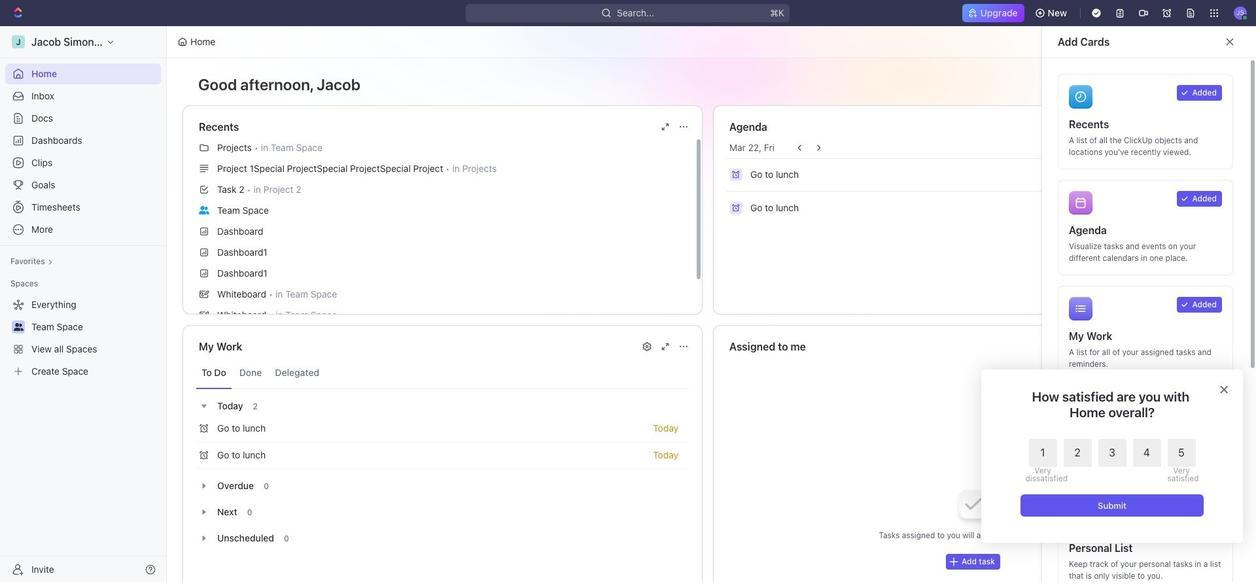 Task type: vqa. For each thing, say whether or not it's contained in the screenshot.
TREE within Sidebar navigation
yes



Task type: describe. For each thing, give the bounding box(es) containing it.
assigned to me image
[[1069, 403, 1093, 427]]

recents image
[[1069, 85, 1093, 109]]

sidebar navigation
[[0, 26, 169, 582]]

user group image
[[13, 323, 23, 331]]

jacob simon's workspace, , element
[[12, 35, 25, 48]]



Task type: locate. For each thing, give the bounding box(es) containing it.
tree
[[5, 294, 161, 382]]

personal list image
[[1069, 509, 1093, 533]]

option group
[[1026, 439, 1196, 483]]

tree inside the sidebar navigation
[[5, 294, 161, 382]]

agenda image
[[1069, 191, 1093, 215]]

my work image
[[1069, 297, 1093, 321]]

dialog
[[982, 370, 1243, 543]]



